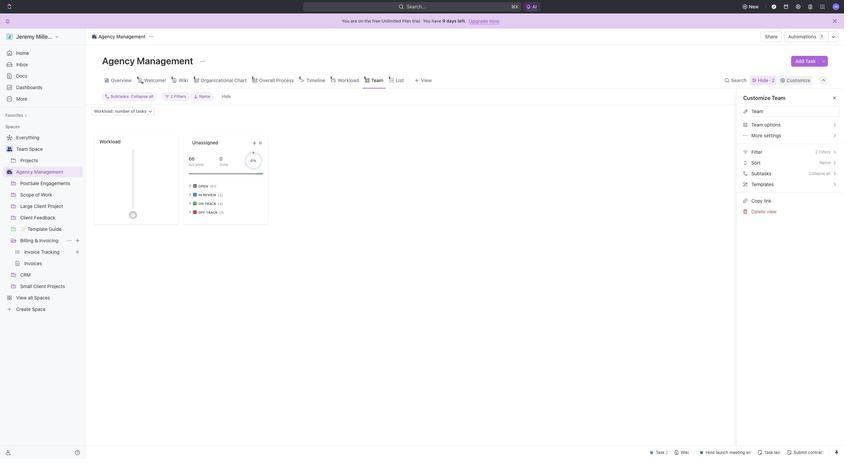 Task type: vqa. For each thing, say whether or not it's contained in the screenshot.


Task type: describe. For each thing, give the bounding box(es) containing it.
team options
[[752, 122, 781, 128]]

list link
[[395, 76, 404, 85]]

view all spaces link
[[3, 293, 82, 304]]

overall process link
[[258, 76, 294, 85]]

invoice tracking link
[[24, 247, 74, 258]]

projects link
[[20, 155, 82, 166]]

create
[[16, 307, 31, 313]]

timeline
[[307, 77, 325, 83]]

billing & invoicing
[[20, 238, 59, 244]]

engagements
[[40, 181, 70, 186]]

share
[[766, 34, 778, 39]]

scope of work
[[20, 192, 52, 198]]

track for on track
[[205, 202, 216, 206]]

all for view all spaces
[[28, 295, 33, 301]]

templates button
[[741, 179, 841, 190]]

create space
[[16, 307, 46, 313]]

workload inside "link"
[[338, 77, 359, 83]]

review
[[203, 193, 216, 197]]

space for team space
[[29, 146, 43, 152]]

settings
[[764, 133, 782, 139]]

1 vertical spatial management
[[137, 55, 193, 66]]

sort
[[752, 160, 761, 166]]

view button
[[413, 73, 435, 88]]

welcome! link
[[143, 76, 166, 85]]

overview
[[111, 77, 132, 83]]

upgrade
[[469, 18, 489, 24]]

(2) for in review (2)
[[218, 193, 223, 197]]

crm link
[[20, 270, 82, 281]]

0 vertical spatial management
[[116, 34, 146, 39]]

1 horizontal spatial spaces
[[34, 295, 50, 301]]

postsale engagements
[[20, 181, 70, 186]]

overview link
[[110, 76, 132, 85]]

(61)
[[210, 184, 217, 188]]

name inside name dropdown button
[[199, 94, 211, 99]]

workload: number of tasks
[[94, 109, 146, 114]]

now
[[490, 18, 500, 24]]

1 vertical spatial projects
[[47, 284, 65, 290]]

name button
[[191, 93, 214, 101]]

0 vertical spatial all
[[149, 94, 153, 99]]

(2) for on track (2)
[[218, 202, 223, 206]]

customize for customize
[[787, 77, 811, 83]]

team inside button
[[752, 122, 764, 128]]

9
[[443, 18, 446, 24]]

agency management inside sidebar navigation
[[16, 169, 63, 175]]

1 vertical spatial collapse
[[809, 171, 826, 176]]

team options button
[[741, 120, 841, 131]]

view for view all spaces
[[16, 295, 27, 301]]

1 vertical spatial agency
[[102, 55, 135, 66]]

share button
[[762, 31, 783, 42]]

days
[[447, 18, 457, 24]]

wiki
[[179, 77, 188, 83]]

customize team
[[744, 95, 786, 101]]

client for large
[[34, 204, 46, 209]]

0 horizontal spatial projects
[[20, 158, 38, 164]]

1 you from the left
[[342, 18, 350, 24]]

0 vertical spatial agency management
[[98, 34, 146, 39]]

the
[[365, 18, 371, 24]]

new button
[[740, 1, 764, 12]]

small client projects
[[20, 284, 65, 290]]

organizational chart link
[[200, 76, 247, 85]]

2 filters inside dropdown button
[[171, 94, 186, 99]]

options
[[765, 122, 781, 128]]

timeline link
[[305, 76, 325, 85]]

favorites button
[[3, 112, 30, 120]]

1 horizontal spatial agency management link
[[90, 33, 147, 41]]

add task
[[796, 58, 816, 64]]

subtasks
[[752, 171, 772, 177]]

track for off track
[[206, 211, 218, 215]]

dashboards
[[16, 85, 42, 90]]

trial.
[[413, 18, 422, 24]]

0
[[220, 156, 223, 162]]

1 vertical spatial agency management link
[[16, 167, 82, 178]]

are
[[351, 18, 357, 24]]

organizational chart
[[201, 77, 247, 83]]

copy link button
[[741, 196, 841, 207]]

jeremy
[[16, 34, 35, 40]]

search
[[732, 77, 747, 83]]

66 not done
[[189, 156, 204, 167]]

project
[[48, 204, 63, 209]]

view button
[[413, 76, 435, 85]]

j
[[8, 34, 11, 39]]

of inside 'scope of work' link
[[35, 192, 40, 198]]

subtasks:
[[111, 94, 130, 99]]

inbox
[[16, 62, 28, 67]]

done
[[196, 163, 204, 167]]

filters inside dropdown button
[[174, 94, 186, 99]]

search...
[[407, 4, 426, 9]]

list
[[396, 77, 404, 83]]

tree inside sidebar navigation
[[3, 133, 83, 315]]

jm
[[834, 4, 839, 9]]

✨ template guide
[[20, 227, 62, 232]]

postsale
[[20, 181, 39, 186]]

overall process
[[259, 77, 294, 83]]

inbox link
[[3, 59, 83, 70]]

team left list link
[[372, 77, 384, 83]]

1
[[822, 34, 823, 39]]

filter
[[752, 149, 763, 155]]

✨
[[20, 227, 26, 232]]

all for collapse all
[[827, 171, 831, 176]]

upgrade now link
[[469, 18, 500, 24]]

0 horizontal spatial collapse
[[131, 94, 148, 99]]

team space
[[16, 146, 43, 152]]

0 done
[[220, 156, 228, 167]]

ai button
[[523, 2, 541, 11]]

search button
[[723, 76, 749, 85]]

plan
[[403, 18, 411, 24]]

left.
[[458, 18, 467, 24]]

space for create space
[[32, 307, 46, 313]]

workspace
[[56, 34, 84, 40]]

small
[[20, 284, 32, 290]]

hide for hide 2
[[759, 77, 769, 83]]

1 horizontal spatial 2
[[772, 77, 775, 83]]

templates button
[[737, 179, 845, 190]]

template
[[28, 227, 48, 232]]

agency inside sidebar navigation
[[16, 169, 33, 175]]

user group image
[[7, 147, 12, 151]]

0 horizontal spatial business time image
[[7, 170, 12, 174]]

more settings
[[752, 133, 782, 139]]

customize for customize team
[[744, 95, 771, 101]]

link
[[765, 198, 772, 204]]

large
[[20, 204, 33, 209]]



Task type: locate. For each thing, give the bounding box(es) containing it.
1 horizontal spatial name
[[820, 161, 831, 166]]

number
[[115, 109, 130, 114]]

wiki link
[[177, 76, 188, 85]]

copy link
[[752, 198, 772, 204]]

1 horizontal spatial 2 filters
[[816, 150, 831, 155]]

collapse all
[[809, 171, 831, 176]]

Search tasks... text field
[[761, 92, 828, 102]]

team
[[372, 77, 384, 83], [772, 95, 786, 101], [752, 109, 764, 114], [752, 122, 764, 128], [16, 146, 28, 152]]

team inside sidebar navigation
[[16, 146, 28, 152]]

2 inside dropdown button
[[171, 94, 173, 99]]

more settings button
[[741, 131, 841, 141]]

1 vertical spatial view
[[16, 295, 27, 301]]

invoicing
[[39, 238, 59, 244]]

team space link
[[16, 144, 82, 155]]

view right "list"
[[421, 77, 432, 83]]

⌘k
[[512, 4, 519, 9]]

add task button
[[792, 56, 820, 67]]

0 vertical spatial name
[[199, 94, 211, 99]]

spaces
[[5, 124, 20, 129], [34, 295, 50, 301]]

you left have
[[423, 18, 431, 24]]

you left are
[[342, 18, 350, 24]]

of left work
[[35, 192, 40, 198]]

client up view all spaces link
[[33, 284, 46, 290]]

invoice
[[24, 250, 40, 255]]

0 horizontal spatial on
[[199, 202, 204, 206]]

collapse up templates button
[[809, 171, 826, 176]]

client
[[34, 204, 46, 209], [20, 215, 33, 221], [33, 284, 46, 290]]

more inside button
[[752, 133, 763, 139]]

1 horizontal spatial on
[[359, 18, 364, 24]]

hide for hide
[[222, 94, 231, 99]]

1 vertical spatial space
[[32, 307, 46, 313]]

more for more
[[16, 96, 27, 102]]

0 vertical spatial of
[[131, 109, 135, 114]]

customize down hide 2
[[744, 95, 771, 101]]

2 (2) from the top
[[218, 202, 223, 206]]

1 horizontal spatial view
[[421, 77, 432, 83]]

1 vertical spatial business time image
[[7, 170, 12, 174]]

guide
[[49, 227, 62, 232]]

team right user group icon
[[16, 146, 28, 152]]

workload down workload:
[[99, 139, 121, 145]]

0 vertical spatial track
[[205, 202, 216, 206]]

1 (2) from the top
[[218, 193, 223, 197]]

66
[[189, 156, 195, 162]]

space inside create space link
[[32, 307, 46, 313]]

customize
[[787, 77, 811, 83], [744, 95, 771, 101]]

favorites
[[5, 113, 23, 118]]

business time image
[[92, 35, 97, 38], [7, 170, 12, 174]]

1 vertical spatial more
[[752, 133, 763, 139]]

0 horizontal spatial of
[[35, 192, 40, 198]]

create space link
[[3, 305, 82, 315]]

1 vertical spatial filters
[[820, 150, 831, 155]]

0 horizontal spatial spaces
[[5, 124, 20, 129]]

(2) right review
[[218, 193, 223, 197]]

track down in review (2)
[[205, 202, 216, 206]]

1 vertical spatial workload
[[99, 139, 121, 145]]

1 horizontal spatial customize
[[787, 77, 811, 83]]

in
[[199, 193, 202, 197]]

2 vertical spatial agency management
[[16, 169, 63, 175]]

large client project link
[[20, 201, 82, 212]]

1 horizontal spatial business time image
[[92, 35, 97, 38]]

client for small
[[33, 284, 46, 290]]

2 vertical spatial agency
[[16, 169, 33, 175]]

2 filters up collapse all
[[816, 150, 831, 155]]

client feedback link
[[20, 213, 82, 224]]

projects down crm link
[[47, 284, 65, 290]]

&
[[35, 238, 38, 244]]

tracking
[[41, 250, 60, 255]]

0 horizontal spatial 2 filters
[[171, 94, 186, 99]]

1 vertical spatial of
[[35, 192, 40, 198]]

everything link
[[3, 133, 82, 143]]

0 vertical spatial space
[[29, 146, 43, 152]]

tasks
[[136, 109, 146, 114]]

2 horizontal spatial 2
[[816, 150, 818, 155]]

more down team options
[[752, 133, 763, 139]]

view inside sidebar navigation
[[16, 295, 27, 301]]

2 vertical spatial all
[[28, 295, 33, 301]]

(1)
[[220, 211, 224, 215]]

automations
[[789, 34, 817, 39]]

all inside sidebar navigation
[[28, 295, 33, 301]]

workload left team link
[[338, 77, 359, 83]]

of left the tasks
[[131, 109, 135, 114]]

2 you from the left
[[423, 18, 431, 24]]

0 vertical spatial agency management link
[[90, 33, 147, 41]]

invoices link
[[24, 259, 82, 269]]

more
[[16, 96, 27, 102], [752, 133, 763, 139]]

hide
[[759, 77, 769, 83], [222, 94, 231, 99]]

invoices
[[24, 261, 42, 267]]

0 vertical spatial collapse
[[131, 94, 148, 99]]

team down hide 2
[[772, 95, 786, 101]]

client up the client feedback
[[34, 204, 46, 209]]

projects down "team space"
[[20, 158, 38, 164]]

0 horizontal spatial customize
[[744, 95, 771, 101]]

0 vertical spatial projects
[[20, 158, 38, 164]]

0 vertical spatial hide
[[759, 77, 769, 83]]

0 horizontal spatial more
[[16, 96, 27, 102]]

filters up collapse all
[[820, 150, 831, 155]]

on up off
[[199, 202, 204, 206]]

view up create
[[16, 295, 27, 301]]

filters down wiki link
[[174, 94, 186, 99]]

track down the on track (2)
[[206, 211, 218, 215]]

0 vertical spatial 2 filters
[[171, 94, 186, 99]]

agency
[[98, 34, 115, 39], [102, 55, 135, 66], [16, 169, 33, 175]]

0 vertical spatial agency
[[98, 34, 115, 39]]

subtasks: collapse all
[[111, 94, 153, 99]]

team up more settings
[[752, 122, 764, 128]]

new
[[750, 4, 759, 9]]

1 vertical spatial name
[[820, 161, 831, 166]]

1 horizontal spatial hide
[[759, 77, 769, 83]]

workload:
[[94, 109, 114, 114]]

0 horizontal spatial 2
[[171, 94, 173, 99]]

1 vertical spatial customize
[[744, 95, 771, 101]]

docs link
[[3, 71, 83, 82]]

1 vertical spatial track
[[206, 211, 218, 215]]

1 vertical spatial 2
[[171, 94, 173, 99]]

spaces down the favorites
[[5, 124, 20, 129]]

1 horizontal spatial projects
[[47, 284, 65, 290]]

feedback
[[34, 215, 55, 221]]

1 vertical spatial spaces
[[34, 295, 50, 301]]

open
[[199, 184, 208, 188]]

0 vertical spatial 2
[[772, 77, 775, 83]]

of
[[131, 109, 135, 114], [35, 192, 40, 198]]

1 vertical spatial agency management
[[102, 55, 195, 66]]

client feedback
[[20, 215, 55, 221]]

0 vertical spatial (2)
[[218, 193, 223, 197]]

delete view
[[752, 209, 777, 215]]

2 horizontal spatial all
[[827, 171, 831, 176]]

space inside "team space" link
[[29, 146, 43, 152]]

view
[[767, 209, 777, 215]]

docs
[[16, 73, 27, 79]]

billing
[[20, 238, 33, 244]]

on
[[359, 18, 364, 24], [199, 202, 204, 206]]

on right are
[[359, 18, 364, 24]]

space down everything link
[[29, 146, 43, 152]]

postsale engagements link
[[20, 178, 82, 189]]

1 horizontal spatial collapse
[[809, 171, 826, 176]]

1 vertical spatial hide
[[222, 94, 231, 99]]

miller's
[[36, 34, 54, 40]]

✨ template guide link
[[20, 224, 82, 235]]

0 horizontal spatial filters
[[174, 94, 186, 99]]

2 vertical spatial client
[[33, 284, 46, 290]]

0 horizontal spatial name
[[199, 94, 211, 99]]

you
[[342, 18, 350, 24], [423, 18, 431, 24]]

filters
[[174, 94, 186, 99], [820, 150, 831, 155]]

1 horizontal spatial of
[[131, 109, 135, 114]]

0 horizontal spatial all
[[28, 295, 33, 301]]

0 horizontal spatial workload
[[99, 139, 121, 145]]

work
[[41, 192, 52, 198]]

collapse up the tasks
[[131, 94, 148, 99]]

hide button
[[219, 93, 234, 101]]

1 horizontal spatial you
[[423, 18, 431, 24]]

0 vertical spatial view
[[421, 77, 432, 83]]

team down customize team
[[752, 109, 764, 114]]

delete
[[752, 209, 766, 215]]

client down "large"
[[20, 215, 33, 221]]

hide inside button
[[222, 94, 231, 99]]

view inside button
[[421, 77, 432, 83]]

0 vertical spatial filters
[[174, 94, 186, 99]]

spaces down small client projects
[[34, 295, 50, 301]]

overall
[[259, 77, 275, 83]]

invoice tracking
[[24, 250, 60, 255]]

open (61)
[[199, 184, 217, 188]]

2 filters down wiki link
[[171, 94, 186, 99]]

projects
[[20, 158, 38, 164], [47, 284, 65, 290]]

on inside you are on the free unlimited plan trial. you have 9 days left. upgrade now
[[359, 18, 364, 24]]

space
[[29, 146, 43, 152], [32, 307, 46, 313]]

more button
[[3, 94, 83, 105]]

business time image right the workspace
[[92, 35, 97, 38]]

1 vertical spatial client
[[20, 215, 33, 221]]

0 vertical spatial workload
[[338, 77, 359, 83]]

0 vertical spatial spaces
[[5, 124, 20, 129]]

0 vertical spatial customize
[[787, 77, 811, 83]]

1 horizontal spatial filters
[[820, 150, 831, 155]]

1 vertical spatial all
[[827, 171, 831, 176]]

tree
[[3, 133, 83, 315]]

2 vertical spatial management
[[34, 169, 63, 175]]

customize up search tasks... text field
[[787, 77, 811, 83]]

1 horizontal spatial more
[[752, 133, 763, 139]]

(2) up (1)
[[218, 202, 223, 206]]

name up collapse all
[[820, 161, 831, 166]]

0 horizontal spatial agency management link
[[16, 167, 82, 178]]

in review (2)
[[199, 193, 223, 197]]

more down dashboards
[[16, 96, 27, 102]]

0 horizontal spatial hide
[[222, 94, 231, 99]]

process
[[276, 77, 294, 83]]

off track (1)
[[199, 211, 224, 215]]

business time image inside agency management link
[[92, 35, 97, 38]]

more for more settings
[[752, 133, 763, 139]]

1 vertical spatial (2)
[[218, 202, 223, 206]]

2 vertical spatial 2
[[816, 150, 818, 155]]

tree containing everything
[[3, 133, 83, 315]]

customize inside customize button
[[787, 77, 811, 83]]

agency management link
[[90, 33, 147, 41], [16, 167, 82, 178]]

view for view
[[421, 77, 432, 83]]

ai
[[533, 4, 537, 9]]

(2)
[[218, 193, 223, 197], [218, 202, 223, 206]]

0 horizontal spatial view
[[16, 295, 27, 301]]

jeremy miller's workspace, , element
[[6, 33, 13, 40]]

hide up customize team
[[759, 77, 769, 83]]

0 vertical spatial business time image
[[92, 35, 97, 38]]

1 horizontal spatial all
[[149, 94, 153, 99]]

space down view all spaces link
[[32, 307, 46, 313]]

more inside dropdown button
[[16, 96, 27, 102]]

2
[[772, 77, 775, 83], [171, 94, 173, 99], [816, 150, 818, 155]]

team link
[[370, 76, 384, 85]]

large client project
[[20, 204, 63, 209]]

0 vertical spatial client
[[34, 204, 46, 209]]

everything
[[16, 135, 39, 141]]

0 vertical spatial on
[[359, 18, 364, 24]]

0 horizontal spatial you
[[342, 18, 350, 24]]

name down organizational
[[199, 94, 211, 99]]

1 horizontal spatial workload
[[338, 77, 359, 83]]

0 vertical spatial more
[[16, 96, 27, 102]]

sidebar navigation
[[0, 29, 87, 460]]

2 filters
[[171, 94, 186, 99], [816, 150, 831, 155]]

business time image down user group icon
[[7, 170, 12, 174]]

1 vertical spatial 2 filters
[[816, 150, 831, 155]]

hide down organizational chart link
[[222, 94, 231, 99]]

management inside sidebar navigation
[[34, 169, 63, 175]]

1 vertical spatial on
[[199, 202, 204, 206]]



